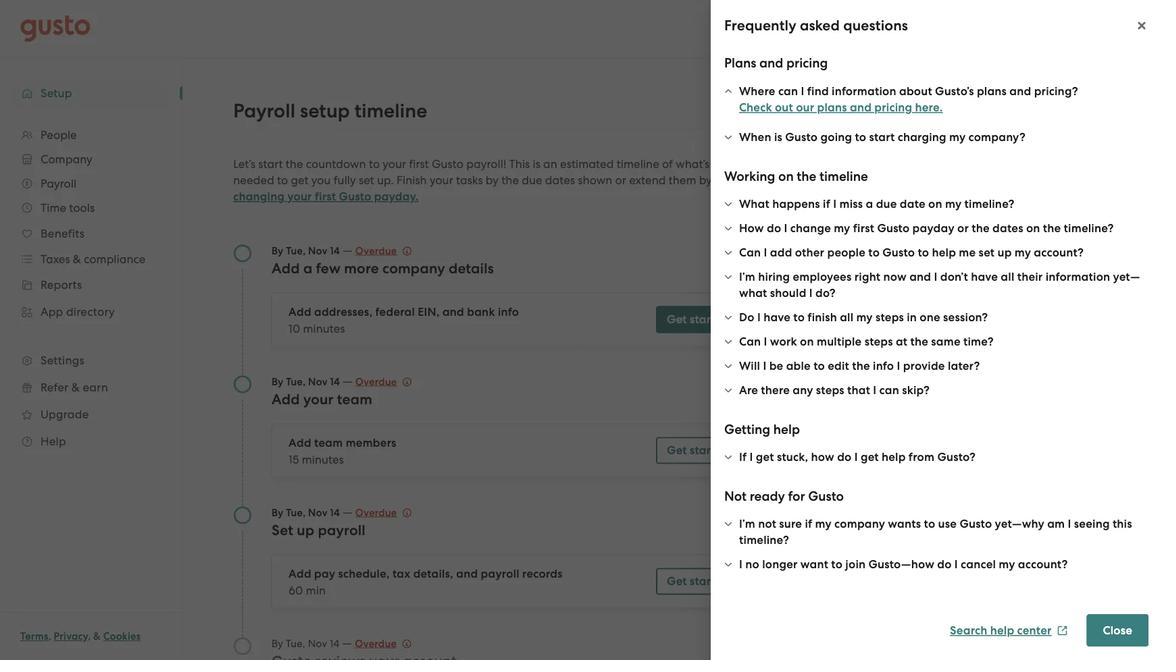 Task type: locate. For each thing, give the bounding box(es) containing it.
1 horizontal spatial our
[[965, 195, 983, 209]]

first inside download our handy checklist of everything you'll need to get set up for your first payroll.
[[968, 228, 988, 241]]

not
[[758, 518, 777, 532]]

i'm up what
[[739, 270, 755, 284]]

steps
[[876, 311, 904, 325], [865, 335, 893, 349], [816, 384, 845, 398]]

2 horizontal spatial set
[[1061, 212, 1076, 225]]

due inside frequently asked questions dialog
[[876, 197, 897, 211]]

2 14 from the top
[[330, 376, 340, 388]]

, left privacy
[[48, 631, 51, 643]]

0 horizontal spatial dates
[[545, 174, 575, 187]]

should
[[770, 287, 807, 300]]

sure
[[779, 518, 802, 532]]

1 horizontal spatial payroll
[[481, 568, 520, 582]]

1 vertical spatial up
[[998, 246, 1012, 260]]

i right am
[[1068, 518, 1072, 532]]

0 vertical spatial dates
[[545, 174, 575, 187]]

—
[[343, 244, 353, 257], [343, 375, 353, 388], [343, 506, 353, 519], [342, 637, 352, 650]]

your up up.
[[383, 157, 406, 171]]

add for add addresses, federal ein, and bank info 10 minutes
[[289, 305, 311, 319]]

account? up their
[[1034, 246, 1084, 260]]

plans right gusto's
[[977, 84, 1007, 98]]

circle blank image
[[233, 638, 252, 657]]

can left skip?
[[880, 384, 899, 398]]

my right sure
[[815, 518, 832, 532]]

add inside add addresses, federal ein, and bank info 10 minutes
[[289, 305, 311, 319]]

timeline? inside i'm not sure if my company wants to use gusto yet—why am i seeing this timeline?
[[739, 534, 789, 548]]

tue, up set
[[286, 507, 306, 519]]

steps left at
[[865, 335, 893, 349]]

1 can from the top
[[739, 246, 761, 260]]

get
[[291, 174, 309, 187], [1040, 212, 1058, 225], [756, 451, 774, 465], [861, 451, 879, 465]]

team
[[337, 391, 372, 408], [314, 437, 343, 450]]

pricing?
[[1034, 84, 1078, 98]]

14 for team
[[330, 376, 340, 388]]

1 vertical spatial is
[[533, 157, 541, 171]]

3 — from the top
[[343, 506, 353, 519]]

1 horizontal spatial plans
[[977, 84, 1007, 98]]

or for payday
[[958, 222, 969, 236]]

3 by tue, nov 14 — from the top
[[272, 506, 355, 519]]

1 by tue, nov 14 — from the top
[[272, 244, 355, 257]]

& inside the refer & earn link
[[71, 381, 80, 395]]

0 vertical spatial plans
[[977, 84, 1007, 98]]

is right when
[[774, 130, 783, 144]]

to right need
[[1026, 212, 1037, 225]]

get inside the let's start the countdown to your first gusto payroll! this is an estimated                     timeline of what's needed to get you fully set up.
[[291, 174, 309, 187]]

info down the can i work on multiple steps at the same time?
[[873, 360, 894, 373]]

1 vertical spatial start
[[258, 157, 283, 171]]

plans down the find at the top right of the page
[[817, 101, 847, 115]]

0 horizontal spatial is
[[533, 157, 541, 171]]

1 horizontal spatial up
[[907, 228, 921, 241]]

up inside download our handy checklist of everything you'll need to get set up for your first payroll.
[[907, 228, 921, 241]]

1 vertical spatial due
[[876, 197, 897, 211]]

few
[[316, 260, 341, 277]]

1 — from the top
[[343, 244, 353, 257]]

your
[[383, 157, 406, 171], [430, 174, 453, 187], [288, 190, 312, 204], [941, 228, 965, 241], [303, 391, 334, 408]]

happens
[[773, 197, 820, 211]]

by down what's
[[699, 174, 712, 187]]

& left cookies button at the bottom
[[93, 631, 101, 643]]

2 horizontal spatial timeline?
[[1064, 222, 1114, 236]]

add inside add pay schedule, tax details, and payroll records 60 min
[[289, 568, 311, 582]]

search help center
[[950, 624, 1052, 638]]

1 14 from the top
[[330, 245, 340, 257]]

0 horizontal spatial due
[[522, 174, 542, 187]]

1 horizontal spatial info
[[873, 360, 894, 373]]

start up needed
[[258, 157, 283, 171]]

1 horizontal spatial of
[[1070, 195, 1081, 209]]

our down the find at the top right of the page
[[796, 101, 815, 115]]

gusto down out
[[785, 130, 818, 144]]

get started button up the not
[[656, 438, 741, 465]]

i left add
[[764, 246, 767, 260]]

4 by tue, nov 14 — from the top
[[272, 637, 355, 650]]

2 vertical spatial set
[[979, 246, 995, 260]]

app
[[41, 305, 63, 319]]

can for can i add other people to gusto to help me set up my account?
[[739, 246, 761, 260]]

1 vertical spatial do
[[837, 451, 852, 465]]

tue, down changing your first gusto payday. "button"
[[286, 245, 306, 257]]

up inside frequently asked questions dialog
[[998, 246, 1012, 260]]

work
[[770, 335, 797, 349]]

by tue, nov 14 — down min
[[272, 637, 355, 650]]

3 get started from the top
[[667, 575, 730, 589]]

0 horizontal spatial info
[[498, 305, 519, 319]]

3 overdue button from the top
[[355, 505, 412, 521]]

will
[[739, 360, 760, 373]]

schedule,
[[338, 568, 390, 582]]

dates down handy
[[993, 222, 1024, 236]]

due inside finish your tasks by the due dates shown or extend them by changing your first gusto payday.
[[522, 174, 542, 187]]

1 vertical spatial download
[[923, 249, 979, 263]]

gusto down the what happens if i miss a due date on my timeline?
[[877, 222, 910, 236]]

going
[[821, 130, 852, 144]]

14 for payroll
[[330, 507, 340, 519]]

have down download checklist
[[971, 270, 998, 284]]

1 i'm from the top
[[739, 270, 755, 284]]

2 horizontal spatial do
[[938, 558, 952, 572]]

3 by from the top
[[272, 507, 284, 519]]

0 horizontal spatial for
[[788, 489, 805, 504]]

addresses,
[[314, 305, 373, 319]]

is inside frequently asked questions dialog
[[774, 130, 783, 144]]

0 vertical spatial i'm
[[739, 270, 755, 284]]

start inside the let's start the countdown to your first gusto payroll! this is an estimated                     timeline of what's needed to get you fully set up.
[[258, 157, 283, 171]]

2 , from the left
[[88, 631, 91, 643]]

1 vertical spatial information
[[1046, 270, 1111, 284]]

0 vertical spatial information
[[832, 84, 897, 98]]

gusto inside the let's start the countdown to your first gusto payroll! this is an estimated                     timeline of what's needed to get you fully set up.
[[432, 157, 464, 171]]

1 vertical spatial can
[[880, 384, 899, 398]]

dates inside frequently asked questions dialog
[[993, 222, 1024, 236]]

other
[[795, 246, 825, 260]]

set left up.
[[359, 174, 374, 187]]

members
[[346, 437, 396, 450]]

0 vertical spatial for
[[924, 228, 938, 241]]

yet—why
[[995, 518, 1045, 532]]

2 horizontal spatial timeline
[[820, 169, 868, 184]]

2 get started button from the top
[[656, 438, 741, 465]]

company up join
[[835, 518, 885, 532]]

company
[[383, 260, 445, 277], [835, 518, 885, 532]]

is inside the let's start the countdown to your first gusto payroll! this is an estimated                     timeline of what's needed to get you fully set up.
[[533, 157, 541, 171]]

i left be
[[763, 360, 767, 373]]

download inside download our handy checklist of everything you'll need to get set up for your first payroll.
[[907, 195, 962, 209]]

setup
[[300, 99, 350, 122]]

team inside add team members 15 minutes
[[314, 437, 343, 450]]

1 get started from the top
[[667, 313, 730, 327]]

payroll up pay
[[318, 522, 366, 539]]

download checklist link
[[907, 249, 1029, 263]]

info inside add addresses, federal ein, and bank info 10 minutes
[[498, 305, 519, 319]]

refer & earn link
[[14, 376, 169, 400]]

2 vertical spatial do
[[938, 558, 952, 572]]

0 horizontal spatial all
[[840, 311, 854, 325]]

0 horizontal spatial plans
[[817, 101, 847, 115]]

gusto up tasks
[[432, 157, 464, 171]]

by up add your team on the left bottom
[[272, 376, 284, 388]]

overdue for payroll
[[355, 507, 397, 519]]

2 get started from the top
[[667, 444, 730, 458]]

0 vertical spatial our
[[796, 101, 815, 115]]

by tue, nov 14 — up few
[[272, 244, 355, 257]]

if inside i'm not sure if my company wants to use gusto yet—why am i seeing this timeline?
[[805, 518, 813, 532]]

is left an
[[533, 157, 541, 171]]

1 vertical spatial get started button
[[656, 438, 741, 465]]

or inside frequently asked questions dialog
[[958, 222, 969, 236]]

0 vertical spatial of
[[662, 157, 673, 171]]

add your team
[[272, 391, 372, 408]]

the right edit
[[852, 360, 870, 373]]

1 horizontal spatial or
[[958, 222, 969, 236]]

started for set up payroll
[[690, 575, 730, 589]]

up right set
[[297, 522, 314, 539]]

1 overdue from the top
[[355, 245, 397, 257]]

1 vertical spatial get started
[[667, 444, 730, 458]]

2 started from the top
[[690, 444, 730, 458]]

set for can i add other people to gusto to help me set up my account?
[[979, 246, 995, 260]]

2 vertical spatial get
[[667, 575, 687, 589]]

3 get started button from the top
[[656, 569, 741, 596]]

timeline?
[[965, 197, 1015, 211], [1064, 222, 1114, 236], [739, 534, 789, 548]]

1 horizontal spatial timeline?
[[965, 197, 1015, 211]]

on up everything
[[929, 197, 943, 211]]

getting
[[724, 422, 771, 438]]

i left the find at the top right of the page
[[801, 84, 805, 98]]

can
[[739, 246, 761, 260], [739, 335, 761, 349]]

1 vertical spatial a
[[303, 260, 313, 277]]

gusto down how
[[808, 489, 844, 504]]

0 horizontal spatial &
[[71, 381, 80, 395]]

app directory link
[[14, 300, 169, 324]]

first inside the let's start the countdown to your first gusto payroll! this is an estimated                     timeline of what's needed to get you fully set up.
[[409, 157, 429, 171]]

overdue button for payroll
[[355, 505, 412, 521]]

get started
[[667, 313, 730, 327], [667, 444, 730, 458], [667, 575, 730, 589]]

by up set
[[272, 507, 284, 519]]

1 vertical spatial dates
[[993, 222, 1024, 236]]

i'm inside i'm not sure if my company wants to use gusto yet—why am i seeing this timeline?
[[739, 518, 755, 532]]

our inside download our handy checklist of everything you'll need to get set up for your first payroll.
[[965, 195, 983, 209]]

2 by from the top
[[272, 376, 284, 388]]

0 horizontal spatial of
[[662, 157, 673, 171]]

my inside i'm not sure if my company wants to use gusto yet—why am i seeing this timeline?
[[815, 518, 832, 532]]

1 vertical spatial can
[[739, 335, 761, 349]]

info right the bank
[[498, 305, 519, 319]]

help left 'center'
[[991, 624, 1015, 638]]

for up sure
[[788, 489, 805, 504]]

account? down am
[[1018, 558, 1068, 572]]

1 vertical spatial started
[[690, 444, 730, 458]]

to up up.
[[369, 157, 380, 171]]

2 horizontal spatial up
[[998, 246, 1012, 260]]

first down you'll
[[968, 228, 988, 241]]

date
[[900, 197, 926, 211]]

0 horizontal spatial timeline?
[[739, 534, 789, 548]]

get for add your team
[[667, 444, 687, 458]]

my
[[950, 130, 966, 144], [945, 197, 962, 211], [834, 222, 850, 236], [1015, 246, 1031, 260], [857, 311, 873, 325], [815, 518, 832, 532], [999, 558, 1015, 572]]

add inside add team members 15 minutes
[[289, 437, 311, 450]]

1 vertical spatial i'm
[[739, 518, 755, 532]]

3 get from the top
[[667, 575, 687, 589]]

start inside frequently asked questions dialog
[[869, 130, 895, 144]]

for down everything
[[924, 228, 938, 241]]

3 overdue from the top
[[355, 507, 397, 519]]

not ready for gusto
[[724, 489, 844, 504]]

payroll inside add pay schedule, tax details, and payroll records 60 min
[[481, 568, 520, 582]]

i right do
[[758, 311, 761, 325]]

2 overdue from the top
[[355, 376, 397, 388]]

get
[[667, 313, 687, 327], [667, 444, 687, 458], [667, 575, 687, 589]]

set inside frequently asked questions dialog
[[979, 246, 995, 260]]

0 horizontal spatial or
[[615, 174, 626, 187]]

terms
[[20, 631, 48, 643]]

check
[[739, 101, 772, 115]]

set
[[359, 174, 374, 187], [1061, 212, 1076, 225], [979, 246, 995, 260]]

by tue, nov 14 —
[[272, 244, 355, 257], [272, 375, 355, 388], [272, 506, 355, 519], [272, 637, 355, 650]]

on
[[778, 169, 794, 184], [929, 197, 943, 211], [1026, 222, 1040, 236], [800, 335, 814, 349]]

can up out
[[778, 84, 798, 98]]

2 get from the top
[[667, 444, 687, 458]]

1 horizontal spatial pricing
[[875, 101, 913, 115]]

1 horizontal spatial do
[[837, 451, 852, 465]]

to inside download our handy checklist of everything you'll need to get set up for your first payroll.
[[1026, 212, 1037, 225]]

i'm hiring employees right now and i don't have all their information yet— what should i do?
[[739, 270, 1141, 300]]

your down you
[[288, 190, 312, 204]]

0 vertical spatial checklist
[[1022, 195, 1067, 209]]

1 vertical spatial payroll
[[481, 568, 520, 582]]

or inside finish your tasks by the due dates shown or extend them by changing your first gusto payday.
[[615, 174, 626, 187]]

— for payroll
[[343, 506, 353, 519]]

2 — from the top
[[343, 375, 353, 388]]

or up me
[[958, 222, 969, 236]]

the down this
[[502, 174, 519, 187]]

miss
[[840, 197, 863, 211]]

search
[[950, 624, 988, 638]]

0 vertical spatial due
[[522, 174, 542, 187]]

add a few more company details
[[272, 260, 494, 277]]

1 horizontal spatial can
[[880, 384, 899, 398]]

0 horizontal spatial by
[[486, 174, 499, 187]]

reports
[[41, 278, 82, 292]]

0 vertical spatial is
[[774, 130, 783, 144]]

out
[[775, 101, 793, 115]]

1 vertical spatial minutes
[[302, 453, 344, 467]]

due left date
[[876, 197, 897, 211]]

1 horizontal spatial information
[[1046, 270, 1111, 284]]

1 by from the top
[[272, 245, 284, 257]]

and right now
[[910, 270, 931, 284]]

if right sure
[[805, 518, 813, 532]]

pricing down where can i find information about gusto's plans and pricing?
[[875, 101, 913, 115]]

1 horizontal spatial dates
[[993, 222, 1024, 236]]

to left edit
[[814, 360, 825, 373]]

2 by tue, nov 14 — from the top
[[272, 375, 355, 388]]

3 started from the top
[[690, 575, 730, 589]]

set for download our handy checklist of everything you'll need to get set up for your first payroll.
[[1061, 212, 1076, 225]]

i'm inside i'm hiring employees right now and i don't have all their information yet— what should i do?
[[739, 270, 755, 284]]

0 vertical spatial started
[[690, 313, 730, 327]]

no
[[746, 558, 760, 572]]

account menu element
[[902, 0, 1142, 57]]

get started button down what
[[656, 306, 741, 334]]

up.
[[377, 174, 394, 187]]

2 i'm from the top
[[739, 518, 755, 532]]

can i add other people to gusto to help me set up my account?
[[739, 246, 1084, 260]]

can for can i work on multiple steps at the same time?
[[739, 335, 761, 349]]

2 vertical spatial timeline?
[[739, 534, 789, 548]]

by tue, nov 14 — for up
[[272, 506, 355, 519]]

yet—
[[1113, 270, 1141, 284]]

0 vertical spatial all
[[1001, 270, 1015, 284]]

cancel
[[961, 558, 996, 572]]

started for add your team
[[690, 444, 730, 458]]

1 horizontal spatial if
[[823, 197, 831, 211]]

dates inside finish your tasks by the due dates shown or extend them by changing your first gusto payday.
[[545, 174, 575, 187]]

to left use
[[924, 518, 936, 532]]

company inside i'm not sure if my company wants to use gusto yet—why am i seeing this timeline?
[[835, 518, 885, 532]]

0 vertical spatial get started button
[[656, 306, 741, 334]]

1 vertical spatial have
[[764, 311, 791, 325]]

0 vertical spatial payroll
[[318, 522, 366, 539]]

reports link
[[14, 273, 169, 297]]

stuck,
[[777, 451, 808, 465]]

earn
[[83, 381, 108, 395]]

set inside download our handy checklist of everything you'll need to get set up for your first payroll.
[[1061, 212, 1076, 225]]

1 horizontal spatial company
[[835, 518, 885, 532]]

home image
[[20, 15, 91, 42]]

all inside i'm hiring employees right now and i don't have all their information yet— what should i do?
[[1001, 270, 1015, 284]]

company?
[[969, 130, 1026, 144]]

or
[[615, 174, 626, 187], [958, 222, 969, 236]]

info inside frequently asked questions dialog
[[873, 360, 894, 373]]

i right if
[[750, 451, 753, 465]]

1 horizontal spatial start
[[869, 130, 895, 144]]

i up add
[[784, 222, 788, 236]]

0 vertical spatial or
[[615, 174, 626, 187]]

employees
[[793, 270, 852, 284]]

overdue for team
[[355, 376, 397, 388]]

1 vertical spatial pricing
[[875, 101, 913, 115]]

by for add a few more company details
[[272, 245, 284, 257]]

refer & earn
[[41, 381, 108, 395]]

the
[[286, 157, 303, 171], [797, 169, 817, 184], [502, 174, 519, 187], [972, 222, 990, 236], [1043, 222, 1061, 236], [911, 335, 929, 349], [852, 360, 870, 373]]

3 14 from the top
[[330, 507, 340, 519]]

overdue button for few
[[355, 243, 412, 259]]

download for download our handy checklist of everything you'll need to get set up for your first payroll.
[[907, 195, 962, 209]]

0 vertical spatial download
[[907, 195, 962, 209]]

company up ein,
[[383, 260, 445, 277]]

1 vertical spatial checklist
[[982, 249, 1029, 263]]

what happens if i miss a due date on my timeline?
[[739, 197, 1015, 211]]

payroll.
[[990, 228, 1030, 241]]

team left members
[[314, 437, 343, 450]]

and right details,
[[456, 568, 478, 582]]

0 vertical spatial timeline?
[[965, 197, 1015, 211]]

nov up set up payroll
[[308, 507, 328, 519]]

by tue, nov 14 — up set up payroll
[[272, 506, 355, 519]]

download up don't
[[923, 249, 979, 263]]

get right need
[[1040, 212, 1058, 225]]

get started for team
[[667, 444, 730, 458]]

and up when is gusto going to start charging my company?
[[850, 101, 872, 115]]

not
[[724, 489, 747, 504]]

2 can from the top
[[739, 335, 761, 349]]

everything
[[907, 212, 963, 225]]

due down this
[[522, 174, 542, 187]]

steps left in
[[876, 311, 904, 325]]

15
[[289, 453, 299, 467]]

0 vertical spatial account?
[[1034, 246, 1084, 260]]

0 vertical spatial company
[[383, 260, 445, 277]]

0 horizontal spatial ,
[[48, 631, 51, 643]]

get inside download our handy checklist of everything you'll need to get set up for your first payroll.
[[1040, 212, 1058, 225]]

up down "payroll."
[[998, 246, 1012, 260]]

have up work
[[764, 311, 791, 325]]

benefits
[[41, 227, 85, 241]]

our up you'll
[[965, 195, 983, 209]]

list
[[0, 123, 182, 455]]

due
[[522, 174, 542, 187], [876, 197, 897, 211]]

by for set up payroll
[[272, 507, 284, 519]]

0 vertical spatial can
[[739, 246, 761, 260]]

1 vertical spatial our
[[965, 195, 983, 209]]

0 vertical spatial a
[[866, 197, 873, 211]]

1 vertical spatial company
[[835, 518, 885, 532]]

1 horizontal spatial set
[[979, 246, 995, 260]]

and right ein,
[[443, 305, 464, 319]]

1 overdue button from the top
[[355, 243, 412, 259]]

up up can i add other people to gusto to help me set up my account?
[[907, 228, 921, 241]]

by for add your team
[[272, 376, 284, 388]]

directory
[[66, 305, 115, 319]]

working on the timeline
[[724, 169, 868, 184]]

a right miss
[[866, 197, 873, 211]]

if
[[823, 197, 831, 211], [805, 518, 813, 532]]

asked
[[800, 17, 840, 34]]

0 vertical spatial get
[[667, 313, 687, 327]]

add
[[272, 260, 300, 277], [289, 305, 311, 319], [272, 391, 300, 408], [289, 437, 311, 450], [289, 568, 311, 582]]

1 horizontal spatial ,
[[88, 631, 91, 643]]

have inside i'm hiring employees right now and i don't have all their information yet— what should i do?
[[971, 270, 998, 284]]

2 vertical spatial started
[[690, 575, 730, 589]]

them
[[669, 174, 696, 187]]

minutes inside add addresses, federal ein, and bank info 10 minutes
[[303, 322, 345, 336]]

1 vertical spatial team
[[314, 437, 343, 450]]

all
[[1001, 270, 1015, 284], [840, 311, 854, 325]]

by down payroll!
[[486, 174, 499, 187]]

i
[[801, 84, 805, 98], [833, 197, 837, 211], [784, 222, 788, 236], [764, 246, 767, 260], [934, 270, 938, 284], [809, 287, 813, 300], [758, 311, 761, 325], [764, 335, 767, 349], [763, 360, 767, 373], [897, 360, 900, 373], [873, 384, 877, 398], [750, 451, 753, 465], [855, 451, 858, 465], [1068, 518, 1072, 532], [739, 558, 743, 572], [955, 558, 958, 572]]

timeline
[[355, 99, 427, 122], [617, 157, 659, 171], [820, 169, 868, 184]]

settings
[[41, 354, 84, 368]]

14
[[330, 245, 340, 257], [330, 376, 340, 388], [330, 507, 340, 519], [330, 638, 340, 650]]

add for add a few more company details
[[272, 260, 300, 277]]

60
[[289, 584, 303, 598]]

first inside finish your tasks by the due dates shown or extend them by changing your first gusto payday.
[[315, 190, 336, 204]]

gusto inside i'm not sure if my company wants to use gusto yet—why am i seeing this timeline?
[[960, 518, 992, 532]]

finish
[[808, 311, 837, 325]]

2 overdue button from the top
[[355, 374, 412, 390]]

0 horizontal spatial company
[[383, 260, 445, 277]]

your up me
[[941, 228, 965, 241]]

your inside the let's start the countdown to your first gusto payroll! this is an estimated                     timeline of what's needed to get you fully set up.
[[383, 157, 406, 171]]

frequently
[[724, 17, 797, 34]]

0 vertical spatial have
[[971, 270, 998, 284]]

our inside frequently asked questions dialog
[[796, 101, 815, 115]]

overdue button
[[355, 243, 412, 259], [355, 374, 412, 390], [355, 505, 412, 521], [355, 636, 412, 652]]

nov for your
[[308, 376, 328, 388]]

by tue, nov 14 — for your
[[272, 375, 355, 388]]

team up members
[[337, 391, 372, 408]]

timeline inside the let's start the countdown to your first gusto payroll! this is an estimated                     timeline of what's needed to get you fully set up.
[[617, 157, 659, 171]]

tue, for your
[[286, 376, 306, 388]]

steps down edit
[[816, 384, 845, 398]]

nov up add your team on the left bottom
[[308, 376, 328, 388]]

or right shown
[[615, 174, 626, 187]]

to up changing
[[277, 174, 288, 187]]

0 horizontal spatial set
[[359, 174, 374, 187]]

this
[[1113, 518, 1132, 532]]



Task type: vqa. For each thing, say whether or not it's contained in the screenshot.
THE AND in the we will contact you only with critical information (e.g. blocked payroll, risks to your account, and legally required messages).
no



Task type: describe. For each thing, give the bounding box(es) containing it.
gusto inside finish your tasks by the due dates shown or extend them by changing your first gusto payday.
[[339, 190, 371, 204]]

to down how do i change my first gusto payday or the dates on the timeline?
[[918, 246, 929, 260]]

nov for a
[[308, 245, 328, 257]]

add for add team members 15 minutes
[[289, 437, 311, 450]]

to inside i'm not sure if my company wants to use gusto yet—why am i seeing this timeline?
[[924, 518, 936, 532]]

— for few
[[343, 244, 353, 257]]

0 horizontal spatial can
[[778, 84, 798, 98]]

0 horizontal spatial a
[[303, 260, 313, 277]]

information inside i'm hiring employees right now and i don't have all their information yet— what should i do?
[[1046, 270, 1111, 284]]

gusto?
[[938, 451, 976, 465]]

finish your tasks by the due dates shown or extend them by changing your first gusto payday.
[[233, 174, 712, 204]]

the up me
[[972, 222, 990, 236]]

get for set up payroll
[[667, 575, 687, 589]]

longer
[[762, 558, 798, 572]]

0 horizontal spatial timeline
[[355, 99, 427, 122]]

ein,
[[418, 305, 440, 319]]

frequently asked questions
[[724, 17, 908, 34]]

to right going
[[855, 130, 867, 144]]

get started button for set up payroll
[[656, 569, 741, 596]]

seeing
[[1074, 518, 1110, 532]]

i left no
[[739, 558, 743, 572]]

be
[[770, 360, 784, 373]]

bank
[[467, 305, 495, 319]]

frequently asked questions dialog
[[711, 0, 1162, 661]]

let's start the countdown to your first gusto payroll! this is an estimated                     timeline of what's needed to get you fully set up.
[[233, 157, 710, 187]]

payroll
[[233, 99, 295, 122]]

the up happens
[[797, 169, 817, 184]]

help link
[[14, 430, 169, 454]]

i left miss
[[833, 197, 837, 211]]

plans
[[724, 55, 757, 71]]

tue, for a
[[286, 245, 306, 257]]

i'm for i'm hiring employees right now and i don't have all their information yet— what should i do?
[[739, 270, 755, 284]]

me
[[959, 246, 976, 260]]

gusto up now
[[883, 246, 915, 260]]

i left work
[[764, 335, 767, 349]]

set inside the let's start the countdown to your first gusto payroll! this is an estimated                     timeline of what's needed to get you fully set up.
[[359, 174, 374, 187]]

for inside download our handy checklist of everything you'll need to get set up for your first payroll.
[[924, 228, 938, 241]]

setup
[[41, 87, 72, 100]]

working
[[724, 169, 775, 184]]

let's
[[233, 157, 256, 171]]

do i have to finish all my steps in one session?
[[739, 311, 988, 325]]

that
[[847, 384, 871, 398]]

1 by from the left
[[486, 174, 499, 187]]

close
[[1103, 624, 1133, 638]]

i left "cancel"
[[955, 558, 958, 572]]

able
[[786, 360, 811, 373]]

federal
[[375, 305, 415, 319]]

settings link
[[14, 349, 169, 373]]

add for add pay schedule, tax details, and payroll records 60 min
[[289, 568, 311, 582]]

help up "stuck,"
[[774, 422, 800, 438]]

use
[[938, 518, 957, 532]]

0 vertical spatial team
[[337, 391, 372, 408]]

do
[[739, 311, 755, 325]]

checklist inside download our handy checklist of everything you'll need to get set up for your first payroll.
[[1022, 195, 1067, 209]]

privacy link
[[54, 631, 88, 643]]

later?
[[948, 360, 980, 373]]

— for team
[[343, 375, 353, 388]]

1 get started button from the top
[[656, 306, 741, 334]]

change
[[791, 222, 831, 236]]

privacy
[[54, 631, 88, 643]]

upgrade link
[[14, 403, 169, 427]]

gusto—how
[[869, 558, 935, 572]]

finish
[[397, 174, 427, 187]]

check out our plans and pricing here. link
[[739, 101, 943, 115]]

2 vertical spatial steps
[[816, 384, 845, 398]]

fully
[[334, 174, 356, 187]]

timeline inside frequently asked questions dialog
[[820, 169, 868, 184]]

first inside frequently asked questions dialog
[[853, 222, 875, 236]]

upgrade
[[41, 408, 89, 422]]

1 started from the top
[[690, 313, 730, 327]]

on right need
[[1026, 222, 1040, 236]]

add team members 15 minutes
[[289, 437, 396, 467]]

help left from
[[882, 451, 906, 465]]

up for for
[[907, 228, 921, 241]]

i'm not sure if my company wants to use gusto yet—why am i seeing this timeline?
[[739, 518, 1132, 548]]

of inside download our handy checklist of everything you'll need to get set up for your first payroll.
[[1070, 195, 1081, 209]]

payday.
[[374, 190, 419, 204]]

min
[[306, 584, 326, 598]]

nov down min
[[308, 638, 327, 650]]

a inside dialog
[[866, 197, 873, 211]]

overdue for few
[[355, 245, 397, 257]]

any
[[793, 384, 813, 398]]

hiring
[[758, 270, 790, 284]]

get started for payroll
[[667, 575, 730, 589]]

4 — from the top
[[342, 637, 352, 650]]

2 vertical spatial up
[[297, 522, 314, 539]]

the inside the let's start the countdown to your first gusto payroll! this is an estimated                     timeline of what's needed to get you fully set up.
[[286, 157, 303, 171]]

need
[[996, 212, 1023, 225]]

your up add team members 15 minutes
[[303, 391, 334, 408]]

0 horizontal spatial payroll
[[318, 522, 366, 539]]

to left join
[[831, 558, 843, 572]]

minutes inside add team members 15 minutes
[[302, 453, 344, 467]]

details,
[[413, 568, 453, 582]]

are there any steps that i can skip?
[[739, 384, 930, 398]]

my up people
[[834, 222, 850, 236]]

10
[[289, 322, 300, 336]]

0 horizontal spatial do
[[767, 222, 781, 236]]

to left finish
[[794, 311, 805, 325]]

payroll!
[[466, 157, 506, 171]]

0 horizontal spatial have
[[764, 311, 791, 325]]

same
[[931, 335, 961, 349]]

and inside i'm hiring employees right now and i don't have all their information yet— what should i do?
[[910, 270, 931, 284]]

2 by from the left
[[699, 174, 712, 187]]

get right if
[[756, 451, 774, 465]]

set up payroll
[[272, 522, 366, 539]]

you
[[311, 174, 331, 187]]

by tue, nov 14 — for a
[[272, 244, 355, 257]]

tue, right circle blank image at the bottom of page
[[286, 638, 305, 650]]

refer
[[41, 381, 69, 395]]

for inside frequently asked questions dialog
[[788, 489, 805, 504]]

to up right
[[869, 246, 880, 260]]

changing
[[233, 190, 285, 204]]

i down at
[[897, 360, 900, 373]]

shown
[[578, 174, 613, 187]]

join
[[846, 558, 866, 572]]

add addresses, federal ein, and bank info 10 minutes
[[289, 305, 519, 336]]

i inside i'm not sure if my company wants to use gusto yet—why am i seeing this timeline?
[[1068, 518, 1072, 532]]

1 vertical spatial account?
[[1018, 558, 1068, 572]]

in
[[907, 311, 917, 325]]

4 14 from the top
[[330, 638, 340, 650]]

benefits link
[[14, 222, 169, 246]]

do?
[[816, 287, 836, 300]]

what's
[[676, 157, 710, 171]]

plans and pricing
[[724, 55, 828, 71]]

search help center link
[[950, 624, 1068, 638]]

want
[[801, 558, 829, 572]]

14 for few
[[330, 245, 340, 257]]

the right "payroll."
[[1043, 222, 1061, 236]]

download our handy checklist of everything you'll need to get set up for your first payroll.
[[907, 195, 1081, 241]]

1 , from the left
[[48, 631, 51, 643]]

the inside finish your tasks by the due dates shown or extend them by changing your first gusto payday.
[[502, 174, 519, 187]]

extend
[[629, 174, 666, 187]]

1 vertical spatial steps
[[865, 335, 893, 349]]

can i work on multiple steps at the same time?
[[739, 335, 994, 349]]

tue, for up
[[286, 507, 306, 519]]

my up the can i work on multiple steps at the same time?
[[857, 311, 873, 325]]

there
[[761, 384, 790, 398]]

list containing benefits
[[0, 123, 182, 455]]

if i get stuck, how do i get help from gusto?
[[739, 451, 976, 465]]

1 get from the top
[[667, 313, 687, 327]]

my up everything
[[945, 197, 962, 211]]

1 vertical spatial plans
[[817, 101, 847, 115]]

and right plans
[[760, 55, 784, 71]]

my down "payroll."
[[1015, 246, 1031, 260]]

1 vertical spatial timeline?
[[1064, 222, 1114, 236]]

when
[[739, 130, 772, 144]]

your left tasks
[[430, 174, 453, 187]]

and left pricing?
[[1010, 84, 1032, 98]]

how
[[739, 222, 764, 236]]

0 horizontal spatial pricing
[[787, 55, 828, 71]]

1 vertical spatial &
[[93, 631, 101, 643]]

terms link
[[20, 631, 48, 643]]

from
[[909, 451, 935, 465]]

up for my
[[998, 246, 1012, 260]]

questions
[[844, 17, 908, 34]]

i'm for i'm not sure if my company wants to use gusto yet—why am i seeing this timeline?
[[739, 518, 755, 532]]

handy
[[985, 195, 1020, 209]]

i left don't
[[934, 270, 938, 284]]

add for add your team
[[272, 391, 300, 408]]

ready
[[750, 489, 785, 504]]

on up happens
[[778, 169, 794, 184]]

nov for up
[[308, 507, 328, 519]]

4 overdue button from the top
[[355, 636, 412, 652]]

how
[[811, 451, 835, 465]]

records
[[522, 568, 563, 582]]

are
[[739, 384, 758, 398]]

needed
[[233, 174, 274, 187]]

this
[[509, 157, 530, 171]]

on right work
[[800, 335, 814, 349]]

or for shown
[[615, 174, 626, 187]]

gusto navigation element
[[0, 58, 182, 477]]

i left the do?
[[809, 287, 813, 300]]

your inside download our handy checklist of everything you'll need to get set up for your first payroll.
[[941, 228, 965, 241]]

0 vertical spatial steps
[[876, 311, 904, 325]]

their
[[1018, 270, 1043, 284]]

if
[[739, 451, 747, 465]]

0 horizontal spatial information
[[832, 84, 897, 98]]

session?
[[943, 311, 988, 325]]

get started button for add your team
[[656, 438, 741, 465]]

the right at
[[911, 335, 929, 349]]

my right charging
[[950, 130, 966, 144]]

get right how
[[861, 451, 879, 465]]

i right the that
[[873, 384, 877, 398]]

where can i find information about gusto's plans and pricing?
[[739, 84, 1078, 98]]

overdue button for team
[[355, 374, 412, 390]]

my right "cancel"
[[999, 558, 1015, 572]]

and inside add pay schedule, tax details, and payroll records 60 min
[[456, 568, 478, 582]]

of inside the let's start the countdown to your first gusto payroll! this is an estimated                     timeline of what's needed to get you fully set up.
[[662, 157, 673, 171]]

download for download checklist
[[923, 249, 979, 263]]

i right how
[[855, 451, 858, 465]]

4 overdue from the top
[[355, 638, 397, 650]]

will i be able to edit the info i provide later?
[[739, 360, 980, 373]]

and inside add addresses, federal ein, and bank info 10 minutes
[[443, 305, 464, 319]]

help left me
[[932, 246, 956, 260]]

4 by from the top
[[272, 638, 283, 650]]

terms , privacy , & cookies
[[20, 631, 141, 643]]

here.
[[915, 101, 943, 115]]



